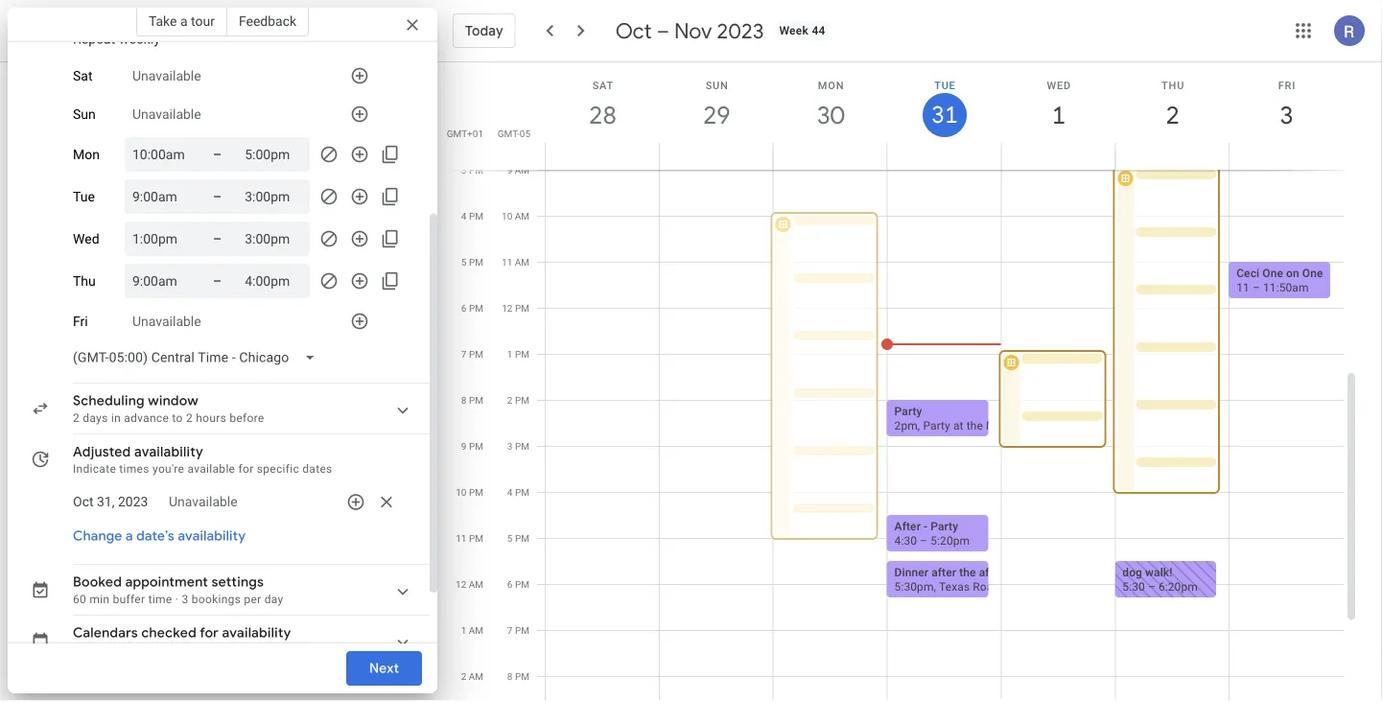 Task type: vqa. For each thing, say whether or not it's contained in the screenshot.
"to"
yes



Task type: locate. For each thing, give the bounding box(es) containing it.
availability up you're
[[134, 443, 203, 461]]

unavailable for sat
[[132, 68, 201, 84]]

one
[[1263, 267, 1284, 280], [1303, 267, 1324, 280]]

1 vertical spatial 7 pm
[[507, 625, 530, 637]]

5 right 11 pm
[[507, 533, 513, 545]]

11 for 11 am
[[502, 257, 513, 268]]

2 one from the left
[[1303, 267, 1324, 280]]

pm right 11 pm
[[515, 533, 530, 545]]

1 horizontal spatial 11
[[502, 257, 513, 268]]

sat inside sat 28
[[593, 79, 614, 91]]

End time on Mondays text field
[[245, 143, 302, 166]]

4 pm right 10 pm
[[507, 487, 530, 498]]

am for 10 am
[[515, 211, 530, 222]]

1 vertical spatial 4 pm
[[507, 487, 530, 498]]

30 column header
[[773, 62, 888, 170]]

11 down ceci
[[1237, 281, 1250, 295]]

12
[[502, 303, 513, 314], [456, 579, 467, 591]]

29
[[702, 99, 730, 131]]

fri for fri
[[73, 314, 88, 329]]

6 pm right the 12 am
[[507, 579, 530, 591]]

0 horizontal spatial 5 pm
[[461, 257, 484, 268]]

0 vertical spatial 11
[[502, 257, 513, 268]]

2 inside thu 2
[[1165, 99, 1179, 131]]

– right start time on thursdays text field
[[213, 273, 222, 289]]

am up the 2 am
[[469, 625, 484, 637]]

1 am
[[461, 625, 484, 637]]

3 pm down gmt+01
[[461, 165, 484, 176]]

2 vertical spatial availability
[[222, 625, 291, 642]]

–
[[657, 17, 670, 44], [213, 146, 222, 162], [213, 189, 222, 204], [213, 231, 222, 247], [213, 273, 222, 289], [1253, 281, 1261, 295], [920, 534, 928, 548], [1148, 581, 1156, 594]]

6
[[461, 303, 467, 314], [507, 579, 513, 591]]

1 horizontal spatial 3 pm
[[507, 441, 530, 452]]

min
[[90, 593, 110, 606]]

0 horizontal spatial tue
[[73, 189, 95, 205]]

availability for for
[[222, 625, 291, 642]]

None field
[[65, 22, 203, 57], [65, 341, 331, 375], [65, 22, 203, 57], [65, 341, 331, 375]]

0 vertical spatial 10
[[502, 211, 513, 222]]

4 right 10 pm
[[507, 487, 513, 498]]

7 left 1 pm
[[461, 349, 467, 360]]

10 for 10 pm
[[456, 487, 467, 498]]

0 horizontal spatial ,
[[918, 419, 921, 433]]

28 column header
[[545, 62, 660, 170]]

wed left start time on wednesdays text box
[[73, 231, 99, 247]]

– down ceci
[[1253, 281, 1261, 295]]

0 vertical spatial party
[[895, 405, 923, 418]]

mon
[[818, 79, 845, 91], [73, 147, 100, 162]]

fri up scheduling
[[73, 314, 88, 329]]

mon inside "mon 30"
[[818, 79, 845, 91]]

9 for 9 am
[[507, 165, 513, 176]]

sat for sat 28
[[593, 79, 614, 91]]

pm right the 12 am
[[515, 579, 530, 591]]

thu left start time on thursdays text field
[[73, 273, 96, 289]]

5 pm
[[461, 257, 484, 268], [507, 533, 530, 545]]

pm right 10 pm
[[515, 487, 530, 498]]

a inside 'button'
[[180, 13, 188, 29]]

1 horizontal spatial 4
[[507, 487, 513, 498]]

0 horizontal spatial mon
[[73, 147, 100, 162]]

End time on Thursdays text field
[[245, 270, 302, 293]]

2pm ,
[[895, 419, 923, 433]]

pm down 9 pm
[[469, 487, 484, 498]]

4 pm
[[461, 211, 484, 222], [507, 487, 530, 498]]

1 horizontal spatial 8
[[507, 671, 513, 683]]

9 for 9 pm
[[461, 441, 467, 452]]

tue inside tue 31
[[935, 79, 956, 91]]

dog
[[1123, 566, 1143, 580]]

a left tour
[[180, 13, 188, 29]]

thu up thursday, november 2 element
[[1162, 79, 1185, 91]]

1 vertical spatial availability
[[178, 528, 246, 545]]

0 horizontal spatial 7 pm
[[461, 349, 484, 360]]

availability for date's
[[178, 528, 246, 545]]

8 pm
[[461, 395, 484, 406], [507, 671, 530, 683]]

you're
[[153, 462, 184, 476]]

6 pm
[[461, 303, 484, 314], [507, 579, 530, 591]]

next button
[[346, 646, 422, 692]]

0 vertical spatial 7
[[461, 349, 467, 360]]

10 for 10 am
[[502, 211, 513, 222]]

0 vertical spatial wed
[[1047, 79, 1072, 91]]

wed up "wednesday, november 1" element
[[1047, 79, 1072, 91]]

11 down the 10 am
[[502, 257, 513, 268]]

– right oct
[[657, 17, 670, 44]]

party up 2pm , at bottom
[[895, 405, 923, 418]]

5 left "11 am"
[[461, 257, 467, 268]]

unavailable down start time on thursdays text field
[[132, 314, 201, 329]]

0 horizontal spatial 3 pm
[[461, 165, 484, 176]]

am for 9 am
[[515, 165, 530, 176]]

grid
[[445, 62, 1360, 701]]

1 vertical spatial 12
[[456, 579, 467, 591]]

pm left 2 pm
[[469, 395, 484, 406]]

thu inside 2 column header
[[1162, 79, 1185, 91]]

0 horizontal spatial 4 pm
[[461, 211, 484, 222]]

5:30
[[1123, 581, 1146, 594]]

1 horizontal spatial one
[[1303, 267, 1324, 280]]

-
[[924, 520, 928, 534]]

hours
[[196, 412, 227, 425]]

pm left the 10 am
[[469, 211, 484, 222]]

dog walk! 5:30 – 6:20pm
[[1123, 566, 1198, 594]]

sat for sat
[[73, 68, 93, 84]]

pm right 1 am at the left bottom of the page
[[515, 625, 530, 637]]

4 left the 10 am
[[461, 211, 467, 222]]

mon up 'monday, october 30' element
[[818, 79, 845, 91]]

0 vertical spatial 3 pm
[[461, 165, 484, 176]]

0 horizontal spatial 8
[[461, 395, 467, 406]]

one up 11:50am
[[1263, 267, 1284, 280]]

pm left 12 pm
[[469, 303, 484, 314]]

1 vertical spatial thu
[[73, 273, 96, 289]]

1 vertical spatial sun
[[73, 106, 96, 122]]

saturday, october 28 element
[[581, 93, 625, 137]]

am down 9 am
[[515, 211, 530, 222]]

0 horizontal spatial wed
[[73, 231, 99, 247]]

1 vertical spatial 5
[[507, 533, 513, 545]]

1 vertical spatial 9
[[461, 441, 467, 452]]

days
[[83, 412, 108, 425]]

1 vertical spatial party
[[931, 520, 959, 534]]

1 vertical spatial 6
[[507, 579, 513, 591]]

pm down 1 pm
[[515, 395, 530, 406]]

pm down gmt+01
[[469, 165, 484, 176]]

pm up 1 pm
[[515, 303, 530, 314]]

1 horizontal spatial 10
[[502, 211, 513, 222]]

0 vertical spatial a
[[180, 13, 188, 29]]

2 vertical spatial 11
[[456, 533, 467, 545]]

sun for sun 29
[[706, 79, 729, 91]]

0 vertical spatial 8 pm
[[461, 395, 484, 406]]

3
[[1279, 99, 1293, 131], [461, 165, 467, 176], [507, 441, 513, 452], [182, 593, 189, 606]]

11:50am
[[1264, 281, 1309, 295]]

a left date's
[[126, 528, 133, 545]]

week
[[780, 24, 809, 37]]

1 horizontal spatial wed
[[1047, 79, 1072, 91]]

End time on Wednesdays text field
[[245, 227, 302, 250]]

8 pm up 9 pm
[[461, 395, 484, 406]]

0 horizontal spatial sat
[[73, 68, 93, 84]]

pm
[[469, 165, 484, 176], [469, 211, 484, 222], [469, 257, 484, 268], [469, 303, 484, 314], [515, 303, 530, 314], [469, 349, 484, 360], [515, 349, 530, 360], [469, 395, 484, 406], [515, 395, 530, 406], [469, 441, 484, 452], [515, 441, 530, 452], [469, 487, 484, 498], [515, 487, 530, 498], [469, 533, 484, 545], [515, 533, 530, 545], [515, 579, 530, 591], [515, 625, 530, 637], [515, 671, 530, 683]]

0 vertical spatial ,
[[918, 419, 921, 433]]

5 pm right 11 pm
[[507, 533, 530, 545]]

0 horizontal spatial 12
[[456, 579, 467, 591]]

date's
[[136, 528, 175, 545]]

, inside dinner after the after-party 5:30pm , texas roadhouse
[[934, 581, 937, 594]]

1 vertical spatial 5 pm
[[507, 533, 530, 545]]

1 vertical spatial 4
[[507, 487, 513, 498]]

tue
[[935, 79, 956, 91], [73, 189, 95, 205]]

a for change
[[126, 528, 133, 545]]

dinner
[[895, 566, 929, 580]]

booked
[[73, 574, 122, 591]]

1 horizontal spatial thu
[[1162, 79, 1185, 91]]

0 horizontal spatial fri
[[73, 314, 88, 329]]

1 vertical spatial for
[[200, 625, 219, 642]]

sun inside the sun 29
[[706, 79, 729, 91]]

times
[[119, 462, 149, 476]]

availability up settings
[[178, 528, 246, 545]]

2 horizontal spatial 1
[[1051, 99, 1065, 131]]

1 vertical spatial fri
[[73, 314, 88, 329]]

wed
[[1047, 79, 1072, 91], [73, 231, 99, 247]]

1 column header
[[1001, 62, 1116, 170]]

0 vertical spatial tue
[[935, 79, 956, 91]]

0 vertical spatial 5
[[461, 257, 467, 268]]

scheduling window 2 days in advance to 2 hours before
[[73, 392, 264, 425]]

7 pm left 1 pm
[[461, 349, 484, 360]]

2
[[1165, 99, 1179, 131], [507, 395, 513, 406], [73, 412, 80, 425], [186, 412, 193, 425], [461, 671, 467, 683]]

0 vertical spatial for
[[238, 462, 254, 476]]

am for 11 am
[[515, 257, 530, 268]]

0 horizontal spatial 9
[[461, 441, 467, 452]]

availability inside dropdown button
[[222, 625, 291, 642]]

1 vertical spatial tue
[[73, 189, 95, 205]]

0 horizontal spatial one
[[1263, 267, 1284, 280]]

1 vertical spatial 1
[[507, 349, 513, 360]]

after
[[932, 566, 957, 580]]

am up 1 am at the left bottom of the page
[[469, 579, 484, 591]]

0 vertical spatial sun
[[706, 79, 729, 91]]

sun
[[706, 79, 729, 91], [73, 106, 96, 122]]

12 for 12 am
[[456, 579, 467, 591]]

11 up the 12 am
[[456, 533, 467, 545]]

today
[[465, 22, 503, 39]]

one right on
[[1303, 267, 1324, 280]]

0 vertical spatial 6
[[461, 303, 467, 314]]

Start time on Wednesdays text field
[[132, 227, 190, 250]]

0 vertical spatial 4 pm
[[461, 211, 484, 222]]

scheduling
[[73, 392, 145, 410]]

1 horizontal spatial sat
[[593, 79, 614, 91]]

1 vertical spatial mon
[[73, 147, 100, 162]]

sat 28
[[588, 79, 615, 131]]

for left specific
[[238, 462, 254, 476]]

1 vertical spatial 10
[[456, 487, 467, 498]]

adjusted availability indicate times you're available for specific dates
[[73, 443, 333, 476]]

1 horizontal spatial 5
[[507, 533, 513, 545]]

wed inside 1 column header
[[1047, 79, 1072, 91]]

am up 12 pm
[[515, 257, 530, 268]]

8
[[461, 395, 467, 406], [507, 671, 513, 683]]

0 horizontal spatial 10
[[456, 487, 467, 498]]

6 left 12 pm
[[461, 303, 467, 314]]

fri 3
[[1279, 79, 1297, 131]]

8 pm right the 2 am
[[507, 671, 530, 683]]

8 up 9 pm
[[461, 395, 467, 406]]

2 vertical spatial 1
[[461, 625, 467, 637]]

1 vertical spatial 3 pm
[[507, 441, 530, 452]]

0 vertical spatial 12
[[502, 303, 513, 314]]

0 vertical spatial mon
[[818, 79, 845, 91]]

10 up 11 pm
[[456, 487, 467, 498]]

tue left start time on tuesdays text box
[[73, 189, 95, 205]]

60
[[73, 593, 86, 606]]

1 horizontal spatial 9
[[507, 165, 513, 176]]

unavailable for sun
[[132, 106, 201, 122]]

6 pm left 12 pm
[[461, 303, 484, 314]]

– down -
[[920, 534, 928, 548]]

0 vertical spatial fri
[[1279, 79, 1297, 91]]

1 horizontal spatial for
[[238, 462, 254, 476]]

5:20pm
[[931, 534, 970, 548]]

05
[[520, 128, 531, 139]]

– left end time on mondays text box
[[213, 146, 222, 162]]

for inside adjusted availability indicate times you're available for specific dates
[[238, 462, 254, 476]]

appointment
[[125, 574, 208, 591]]

0 vertical spatial thu
[[1162, 79, 1185, 91]]

10 up "11 am"
[[502, 211, 513, 222]]

9 down gmt-
[[507, 165, 513, 176]]

availability down 'per'
[[222, 625, 291, 642]]

– left end time on wednesdays text field
[[213, 231, 222, 247]]

0 horizontal spatial sun
[[73, 106, 96, 122]]

unavailable up 'start time on mondays' text box at the top left of page
[[132, 106, 201, 122]]

for down bookings
[[200, 625, 219, 642]]

Date text field
[[73, 490, 149, 513]]

thu for thu 2
[[1162, 79, 1185, 91]]

0 horizontal spatial for
[[200, 625, 219, 642]]

booked appointment settings 60 min buffer time · 3 bookings per day
[[73, 574, 284, 606]]

9
[[507, 165, 513, 176], [461, 441, 467, 452]]

2 column header
[[1115, 62, 1230, 170]]

1 for pm
[[507, 349, 513, 360]]

nov
[[675, 17, 712, 44]]

thu
[[1162, 79, 1185, 91], [73, 273, 96, 289]]

fri inside 3 column header
[[1279, 79, 1297, 91]]

1 horizontal spatial mon
[[818, 79, 845, 91]]

44
[[812, 24, 826, 37]]

am down 1 am at the left bottom of the page
[[469, 671, 484, 683]]

12 pm
[[502, 303, 530, 314]]

6 right the 12 am
[[507, 579, 513, 591]]

0 vertical spatial 5 pm
[[461, 257, 484, 268]]

mon left 'start time on mondays' text box at the top left of page
[[73, 147, 100, 162]]

10 pm
[[456, 487, 484, 498]]

1 horizontal spatial 6 pm
[[507, 579, 530, 591]]

0 horizontal spatial 5
[[461, 257, 467, 268]]

3 inside the fri 3
[[1279, 99, 1293, 131]]

1 horizontal spatial sun
[[706, 79, 729, 91]]

1 vertical spatial a
[[126, 528, 133, 545]]

0 vertical spatial 1
[[1051, 99, 1065, 131]]

– right start time on tuesdays text box
[[213, 189, 222, 204]]

0 horizontal spatial a
[[126, 528, 133, 545]]

0 vertical spatial 6 pm
[[461, 303, 484, 314]]

change a date's availability
[[73, 528, 246, 545]]

0 horizontal spatial 1
[[461, 625, 467, 637]]

– down walk!
[[1148, 581, 1156, 594]]

1 vertical spatial 11
[[1237, 281, 1250, 295]]

2 horizontal spatial 11
[[1237, 281, 1250, 295]]

party
[[895, 405, 923, 418], [931, 520, 959, 534]]

End time on Tuesdays text field
[[245, 185, 302, 208]]

1 horizontal spatial 7
[[507, 625, 513, 637]]

a inside button
[[126, 528, 133, 545]]

fri up the friday, november 3 element
[[1279, 79, 1297, 91]]

0 vertical spatial 9
[[507, 165, 513, 176]]

29 column header
[[659, 62, 774, 170]]

the
[[960, 566, 976, 580]]

0 horizontal spatial party
[[895, 405, 923, 418]]

8 right the 2 am
[[507, 671, 513, 683]]

0 vertical spatial availability
[[134, 443, 203, 461]]

7 pm right 1 am at the left bottom of the page
[[507, 625, 530, 637]]

12 down 11 pm
[[456, 579, 467, 591]]

0 horizontal spatial thu
[[73, 273, 96, 289]]

unavailable down 'available'
[[169, 494, 238, 510]]

to
[[172, 412, 183, 425]]

11
[[502, 257, 513, 268], [1237, 281, 1250, 295], [456, 533, 467, 545]]

texas
[[939, 581, 970, 594]]

availability inside button
[[178, 528, 246, 545]]

am for 2 am
[[469, 671, 484, 683]]

12 down "11 am"
[[502, 303, 513, 314]]

9 up 10 pm
[[461, 441, 467, 452]]

next
[[369, 660, 399, 677]]

buffer
[[113, 593, 145, 606]]

4 pm left the 10 am
[[461, 211, 484, 222]]

,
[[918, 419, 921, 433], [934, 581, 937, 594]]

unavailable down take
[[132, 68, 201, 84]]

1 horizontal spatial 12
[[502, 303, 513, 314]]

tue for tue 31
[[935, 79, 956, 91]]

7 right 1 am at the left bottom of the page
[[507, 625, 513, 637]]

party inside after - party 4:30 – 5:20pm
[[931, 520, 959, 534]]

5
[[461, 257, 467, 268], [507, 533, 513, 545]]

wed 1
[[1047, 79, 1072, 131]]

1 horizontal spatial 5 pm
[[507, 533, 530, 545]]

a
[[180, 13, 188, 29], [126, 528, 133, 545]]

3 pm right 9 pm
[[507, 441, 530, 452]]

1 horizontal spatial 1
[[507, 349, 513, 360]]

0 horizontal spatial 6 pm
[[461, 303, 484, 314]]

tue up 31
[[935, 79, 956, 91]]

availability
[[134, 443, 203, 461], [178, 528, 246, 545], [222, 625, 291, 642]]

1 horizontal spatial 8 pm
[[507, 671, 530, 683]]

10
[[502, 211, 513, 222], [456, 487, 467, 498]]

0 horizontal spatial 7
[[461, 349, 467, 360]]

party up 5:20pm
[[931, 520, 959, 534]]

am down "05"
[[515, 165, 530, 176]]

5 pm left "11 am"
[[461, 257, 484, 268]]



Task type: describe. For each thing, give the bounding box(es) containing it.
tue 31
[[931, 79, 957, 130]]

in
[[111, 412, 121, 425]]

change a date's availability button
[[65, 519, 253, 554]]

·
[[175, 593, 179, 606]]

0 horizontal spatial 6
[[461, 303, 467, 314]]

1 horizontal spatial 7 pm
[[507, 625, 530, 637]]

oct
[[616, 17, 652, 44]]

1 inside wed 1
[[1051, 99, 1065, 131]]

2 am
[[461, 671, 484, 683]]

indicate
[[73, 462, 116, 476]]

– inside ceci one on one 11 – 11:50am
[[1253, 281, 1261, 295]]

feedback button
[[227, 6, 309, 36]]

settings
[[212, 574, 264, 591]]

week 44
[[780, 24, 826, 37]]

Start time on Thursdays text field
[[132, 270, 190, 293]]

10 am
[[502, 211, 530, 222]]

wed for wed 1
[[1047, 79, 1072, 91]]

0 vertical spatial 8
[[461, 395, 467, 406]]

pm right the 2 am
[[515, 671, 530, 683]]

11 for 11 pm
[[456, 533, 467, 545]]

oct – nov 2023
[[616, 17, 764, 44]]

Start time on Mondays text field
[[132, 143, 190, 166]]

am for 1 am
[[469, 625, 484, 637]]

1 horizontal spatial 4 pm
[[507, 487, 530, 498]]

sun 29
[[702, 79, 730, 131]]

1 horizontal spatial 6
[[507, 579, 513, 591]]

thu for thu
[[73, 273, 96, 289]]

pm up 10 pm
[[469, 441, 484, 452]]

1 for am
[[461, 625, 467, 637]]

ceci
[[1237, 267, 1260, 280]]

2pm
[[895, 419, 918, 433]]

calendars checked for availability
[[73, 625, 291, 642]]

checked
[[141, 625, 197, 642]]

gmt-
[[498, 128, 520, 139]]

take a tour
[[149, 13, 215, 29]]

a for take
[[180, 13, 188, 29]]

6:20pm
[[1159, 581, 1198, 594]]

friday, november 3 element
[[1265, 93, 1309, 137]]

today button
[[453, 8, 516, 54]]

after-
[[979, 566, 1008, 580]]

change
[[73, 528, 122, 545]]

per
[[244, 593, 261, 606]]

1 vertical spatial 7
[[507, 625, 513, 637]]

wednesday, november 1 element
[[1037, 93, 1081, 137]]

Start time on Tuesdays text field
[[132, 185, 190, 208]]

9 pm
[[461, 441, 484, 452]]

dinner after the after-party 5:30pm , texas roadhouse
[[895, 566, 1035, 594]]

mon for mon
[[73, 147, 100, 162]]

specific
[[257, 462, 299, 476]]

0 vertical spatial 7 pm
[[461, 349, 484, 360]]

unavailable for fri
[[132, 314, 201, 329]]

1 pm
[[507, 349, 530, 360]]

30
[[816, 99, 844, 131]]

grid containing 28
[[445, 62, 1360, 701]]

31
[[931, 100, 957, 130]]

roadhouse
[[973, 581, 1032, 594]]

take a tour button
[[136, 6, 227, 36]]

time
[[148, 593, 172, 606]]

3 column header
[[1229, 62, 1344, 170]]

pm down 2 pm
[[515, 441, 530, 452]]

pm down 10 pm
[[469, 533, 484, 545]]

fri for fri 3
[[1279, 79, 1297, 91]]

dates
[[303, 462, 333, 476]]

walk!
[[1146, 566, 1173, 580]]

11 inside ceci one on one 11 – 11:50am
[[1237, 281, 1250, 295]]

0 horizontal spatial 8 pm
[[461, 395, 484, 406]]

tuesday, october 31, today element
[[923, 93, 967, 137]]

monday, october 30 element
[[809, 93, 853, 137]]

for inside dropdown button
[[200, 625, 219, 642]]

wed for wed
[[73, 231, 99, 247]]

2 pm
[[507, 395, 530, 406]]

11 am
[[502, 257, 530, 268]]

before
[[230, 412, 264, 425]]

tue for tue
[[73, 189, 95, 205]]

28
[[588, 99, 615, 131]]

day
[[265, 593, 284, 606]]

12 am
[[456, 579, 484, 591]]

sunday, october 29 element
[[695, 93, 739, 137]]

after - party 4:30 – 5:20pm
[[895, 520, 970, 548]]

1 one from the left
[[1263, 267, 1284, 280]]

thursday, november 2 element
[[1151, 93, 1195, 137]]

9 am
[[507, 165, 530, 176]]

4:30
[[895, 534, 917, 548]]

– inside dog walk! 5:30 – 6:20pm
[[1148, 581, 1156, 594]]

2023
[[717, 17, 764, 44]]

advance
[[124, 412, 169, 425]]

12 for 12 pm
[[502, 303, 513, 314]]

window
[[148, 392, 198, 410]]

1 vertical spatial 8
[[507, 671, 513, 683]]

0 vertical spatial 4
[[461, 211, 467, 222]]

gmt-05
[[498, 128, 531, 139]]

available
[[188, 462, 235, 476]]

3 inside booked appointment settings 60 min buffer time · 3 bookings per day
[[182, 593, 189, 606]]

calendars
[[73, 625, 138, 642]]

take
[[149, 13, 177, 29]]

feedback
[[239, 13, 297, 29]]

sun for sun
[[73, 106, 96, 122]]

adjusted
[[73, 443, 131, 461]]

1 vertical spatial 8 pm
[[507, 671, 530, 683]]

bookings
[[192, 593, 241, 606]]

pm left 1 pm
[[469, 349, 484, 360]]

on
[[1287, 267, 1300, 280]]

party
[[1008, 566, 1035, 580]]

mon for mon 30
[[818, 79, 845, 91]]

am for 12 am
[[469, 579, 484, 591]]

11 pm
[[456, 533, 484, 545]]

5:30pm
[[895, 581, 934, 594]]

mon 30
[[816, 79, 845, 131]]

availability inside adjusted availability indicate times you're available for specific dates
[[134, 443, 203, 461]]

after
[[895, 520, 921, 534]]

pm up 2 pm
[[515, 349, 530, 360]]

pm left "11 am"
[[469, 257, 484, 268]]

ceci one on one 11 – 11:50am
[[1237, 267, 1324, 295]]

thu 2
[[1162, 79, 1185, 131]]

gmt+01
[[447, 128, 484, 139]]

– inside after - party 4:30 – 5:20pm
[[920, 534, 928, 548]]

31 column header
[[887, 62, 1002, 170]]



